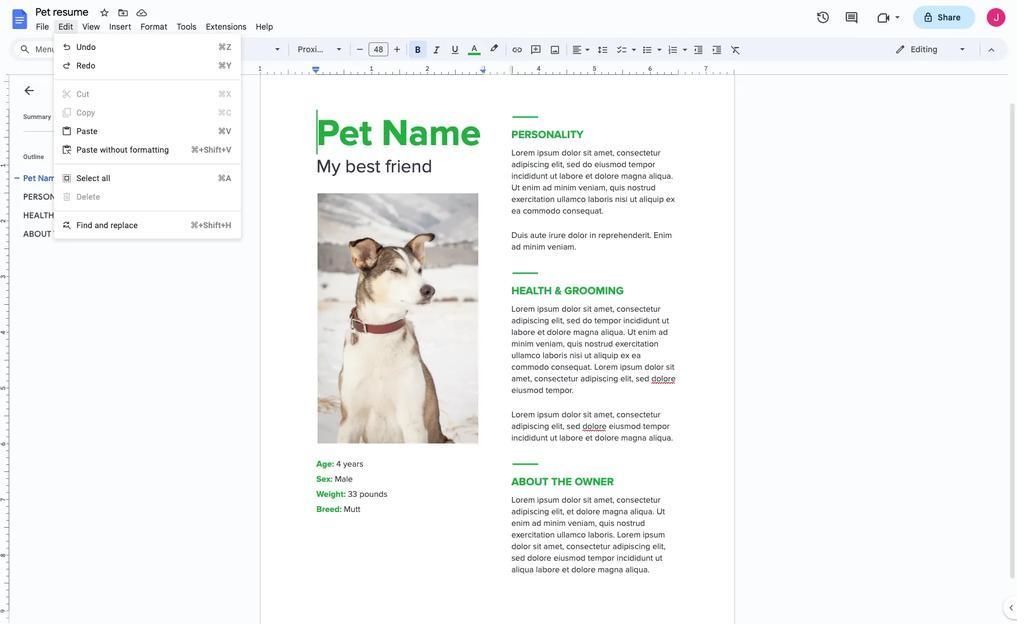Task type: describe. For each thing, give the bounding box(es) containing it.
editing
[[911, 44, 938, 55]]

about
[[23, 229, 52, 239]]

insert image image
[[549, 41, 562, 58]]

grooming
[[64, 210, 112, 221]]

Star checkbox
[[96, 5, 113, 21]]

summary heading
[[23, 113, 51, 122]]

extensions menu item
[[201, 20, 251, 34]]

c
[[76, 108, 82, 117]]

ind
[[81, 221, 92, 230]]

cu
[[76, 89, 86, 99]]

pet
[[23, 173, 36, 184]]

menu item containing c
[[54, 103, 240, 122]]

paste p element
[[76, 127, 101, 136]]

find and replace f element
[[76, 221, 141, 230]]

paste without formatting o element
[[76, 145, 173, 155]]

health & grooming
[[23, 210, 112, 221]]

share button
[[914, 6, 976, 29]]

nova
[[331, 44, 351, 55]]

r
[[76, 61, 82, 70]]

menu bar inside menu bar banner
[[31, 15, 278, 34]]

insert
[[109, 21, 131, 32]]

tools menu item
[[172, 20, 201, 34]]

⌘c
[[218, 108, 232, 117]]

top margin image
[[0, 54, 9, 113]]

d
[[76, 192, 82, 202]]

formatting
[[130, 145, 169, 155]]

insert menu item
[[105, 20, 136, 34]]

bottom margin image
[[0, 608, 9, 625]]

outline heading
[[9, 153, 167, 169]]

edit
[[58, 21, 73, 32]]

Rename text field
[[31, 5, 95, 19]]

select
[[76, 174, 100, 183]]

copy c element
[[76, 108, 99, 117]]

menu bar banner
[[0, 0, 1018, 625]]

pet name
[[23, 173, 61, 184]]

proxima nova option
[[298, 41, 351, 58]]

o
[[116, 145, 120, 155]]

opy
[[82, 108, 95, 117]]

redo r element
[[76, 61, 99, 70]]

ndo
[[82, 42, 96, 52]]

paste
[[76, 145, 98, 155]]

document outline element
[[9, 75, 167, 625]]

file
[[36, 21, 49, 32]]

help menu item
[[251, 20, 278, 34]]

outline
[[23, 153, 44, 161]]

mode and view toolbar
[[887, 38, 1002, 61]]

a
[[102, 174, 106, 183]]

right margin image
[[676, 66, 734, 74]]

file menu item
[[31, 20, 54, 34]]

⌘x element
[[204, 88, 232, 100]]

summary
[[23, 113, 51, 121]]

edit menu item
[[54, 20, 78, 34]]

f ind and replace
[[76, 221, 138, 230]]

name
[[38, 173, 61, 184]]

ll
[[106, 174, 110, 183]]

⌘v
[[218, 127, 232, 136]]

view
[[82, 21, 100, 32]]

ut
[[120, 145, 128, 155]]

p aste
[[76, 127, 98, 136]]

⌘z element
[[204, 41, 232, 53]]

⌘v element
[[204, 125, 232, 137]]

⌘y element
[[204, 60, 232, 71]]



Task type: vqa. For each thing, say whether or not it's contained in the screenshot.
R at the top left of page
yes



Task type: locate. For each thing, give the bounding box(es) containing it.
format menu item
[[136, 20, 172, 34]]

extensions
[[206, 21, 247, 32]]

Font size field
[[369, 42, 393, 57]]

format
[[141, 21, 168, 32]]

⌘+shift+v element
[[177, 144, 232, 156]]

title
[[222, 44, 239, 55]]

p
[[76, 127, 82, 136]]

text color image
[[468, 41, 481, 55]]

application
[[0, 0, 1018, 625]]

menu item
[[54, 85, 240, 103], [54, 103, 240, 122], [61, 191, 232, 203]]

r edo
[[76, 61, 95, 70]]

menu
[[54, 34, 241, 239]]

cut t element
[[76, 89, 93, 99]]

e
[[82, 192, 86, 202]]

menu item containing cu
[[54, 85, 240, 103]]

paste with o ut formatting
[[76, 145, 169, 155]]

editing button
[[888, 41, 975, 58]]

⌘c element
[[204, 107, 232, 119]]

personality
[[23, 192, 78, 202]]

and
[[95, 221, 108, 230]]

owner
[[71, 229, 101, 239]]

u
[[76, 42, 82, 52]]

undo u element
[[76, 42, 99, 52]]

highlight color image
[[488, 41, 501, 55]]

main toolbar
[[72, 0, 745, 451]]

⌘+shift+v
[[191, 145, 232, 155]]

select a ll
[[76, 174, 110, 183]]

⌘x
[[218, 89, 232, 99]]

proxima
[[298, 44, 329, 55]]

u ndo
[[76, 42, 96, 52]]

⌘+shift+h element
[[177, 220, 232, 231]]

styles list. title selected. option
[[222, 41, 268, 58]]

1
[[258, 64, 262, 73]]

health
[[23, 210, 54, 221]]

menu inside application
[[54, 34, 241, 239]]

delete e element
[[76, 192, 104, 202]]

menu bar containing file
[[31, 15, 278, 34]]

menu containing u
[[54, 34, 241, 239]]

application containing share
[[0, 0, 1018, 625]]

proxima nova
[[298, 44, 351, 55]]

line & paragraph spacing image
[[596, 41, 610, 58]]

Menus field
[[15, 41, 73, 58]]

about the owner
[[23, 229, 101, 239]]

d e lete
[[76, 192, 100, 202]]

&
[[56, 210, 62, 221]]

t
[[86, 89, 89, 99]]

⌘y
[[218, 61, 232, 70]]

Font size text field
[[369, 42, 388, 56]]

menu item containing d
[[61, 191, 232, 203]]

lete
[[86, 192, 100, 202]]

⌘z
[[218, 42, 232, 52]]

cu t
[[76, 89, 89, 99]]

⌘+shift+h
[[190, 221, 232, 230]]

⌘a element
[[204, 173, 232, 184]]

aste
[[82, 127, 98, 136]]

replace
[[111, 221, 138, 230]]

the
[[53, 229, 69, 239]]

view menu item
[[78, 20, 105, 34]]

c opy
[[76, 108, 95, 117]]

help
[[256, 21, 273, 32]]

left margin image
[[261, 66, 320, 74]]

tools
[[177, 21, 197, 32]]

menu bar
[[31, 15, 278, 34]]

⌘a
[[218, 174, 232, 183]]

with
[[100, 145, 116, 155]]

select all a element
[[76, 174, 114, 183]]

edo
[[82, 61, 95, 70]]

f
[[76, 221, 81, 230]]

share
[[939, 12, 961, 23]]



